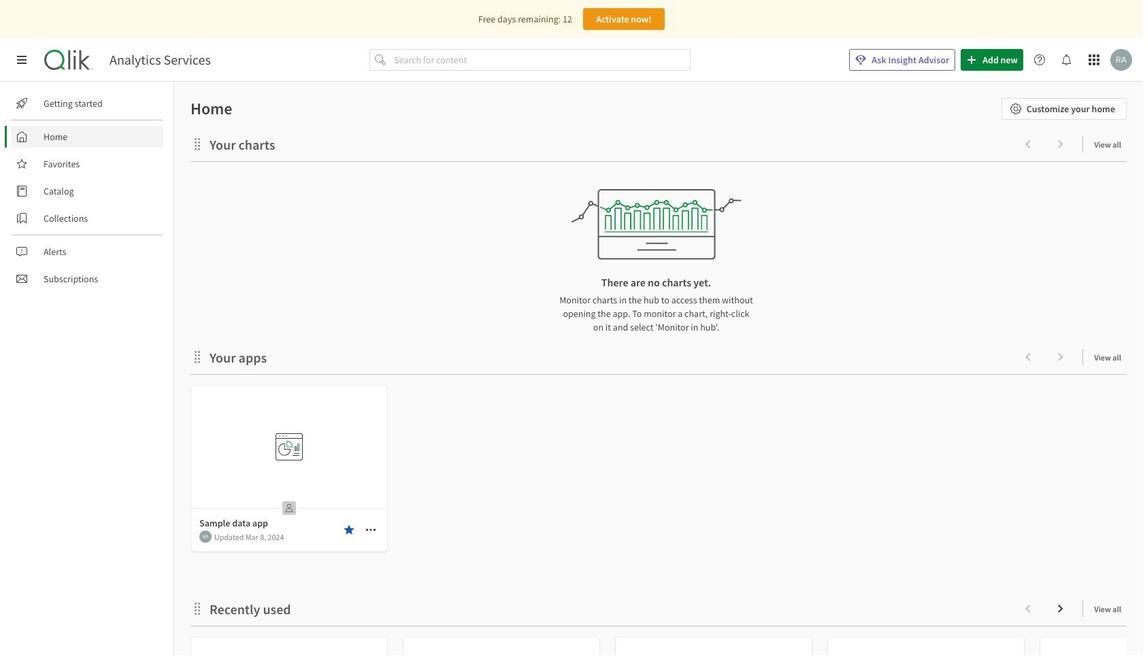 Task type: describe. For each thing, give the bounding box(es) containing it.
close sidebar menu image
[[16, 54, 27, 65]]

ruby anderson image
[[199, 531, 212, 543]]

2 vertical spatial move collection image
[[191, 602, 204, 616]]

remove from favorites image
[[344, 525, 355, 536]]

1 vertical spatial move collection image
[[191, 350, 204, 364]]



Task type: vqa. For each thing, say whether or not it's contained in the screenshot.
Close sidebar menu Image
yes



Task type: locate. For each thing, give the bounding box(es) containing it.
navigation pane element
[[0, 87, 174, 295]]

Search for content text field
[[391, 49, 691, 71]]

ruby anderson image
[[1111, 49, 1133, 71]]

main content
[[169, 82, 1144, 656]]

ruby anderson element
[[199, 531, 212, 543]]

0 vertical spatial move collection image
[[191, 137, 204, 151]]

analytics services element
[[110, 52, 211, 68]]

move collection image
[[191, 137, 204, 151], [191, 350, 204, 364], [191, 602, 204, 616]]



